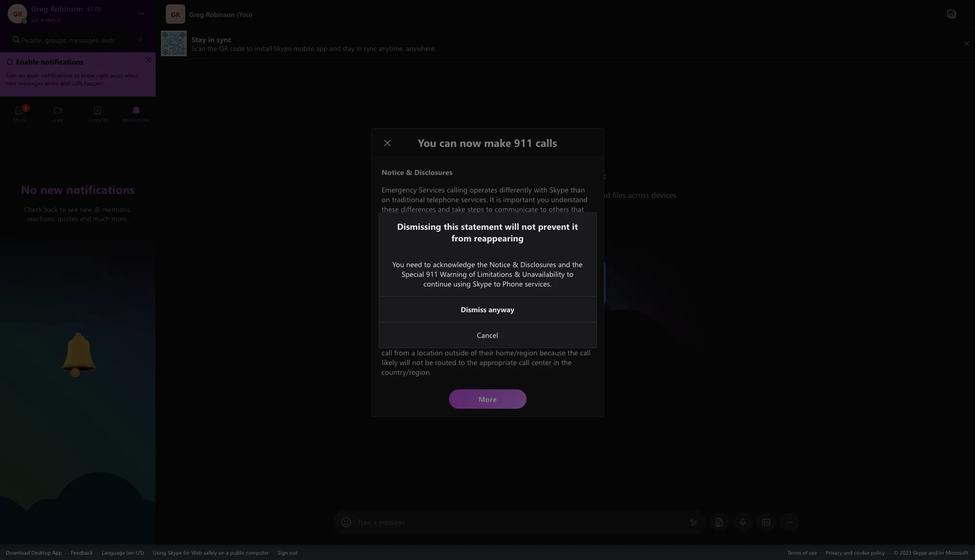 Task type: describe. For each thing, give the bounding box(es) containing it.
for
[[183, 549, 190, 556]]

feedback
[[71, 549, 93, 556]]

privacy and cookie policy
[[826, 549, 885, 556]]

sign out
[[278, 549, 297, 556]]

language (en-us) link
[[102, 549, 144, 556]]

feedback link
[[71, 549, 93, 556]]

set a status
[[31, 16, 60, 23]]

people, groups, messages, web
[[21, 35, 114, 44]]

set
[[31, 16, 39, 23]]

message
[[379, 517, 405, 527]]

web
[[102, 35, 114, 44]]

policy
[[871, 549, 885, 556]]

people, groups, messages, web button
[[8, 31, 128, 48]]

download desktop app link
[[6, 549, 62, 556]]

use
[[809, 549, 817, 556]]

a for status
[[41, 16, 44, 23]]

terms of use
[[788, 549, 817, 556]]

computer
[[246, 549, 269, 556]]

using
[[153, 549, 166, 556]]

messages,
[[69, 35, 100, 44]]

download
[[6, 549, 30, 556]]

download desktop app
[[6, 549, 62, 556]]

sign
[[278, 549, 288, 556]]

(en-
[[126, 549, 136, 556]]

language
[[102, 549, 125, 556]]

of
[[803, 549, 807, 556]]

set a status button
[[31, 14, 127, 23]]



Task type: vqa. For each thing, say whether or not it's contained in the screenshot.
the Type a message text field
yes



Task type: locate. For each thing, give the bounding box(es) containing it.
a right on
[[226, 549, 229, 556]]

public
[[230, 549, 244, 556]]

status
[[45, 16, 60, 23]]

2 vertical spatial a
[[226, 549, 229, 556]]

Type a message text field
[[358, 517, 682, 527]]

terms of use link
[[788, 549, 817, 556]]

type
[[358, 517, 372, 527]]

cookie
[[854, 549, 870, 556]]

using skype for web safely on a public computer
[[153, 549, 269, 556]]

tab list
[[0, 102, 156, 128]]

groups,
[[45, 35, 67, 44]]

type a message
[[358, 517, 405, 527]]

a inside button
[[41, 16, 44, 23]]

and
[[844, 549, 853, 556]]

on
[[218, 549, 225, 556]]

0 horizontal spatial a
[[41, 16, 44, 23]]

using skype for web safely on a public computer link
[[153, 549, 269, 556]]

1 horizontal spatial a
[[226, 549, 229, 556]]

terms
[[788, 549, 801, 556]]

language (en-us)
[[102, 549, 144, 556]]

bell
[[49, 328, 61, 338]]

sign out link
[[278, 549, 297, 556]]

web
[[191, 549, 202, 556]]

privacy and cookie policy link
[[826, 549, 885, 556]]

skype
[[168, 549, 182, 556]]

0 vertical spatial a
[[41, 16, 44, 23]]

app
[[52, 549, 62, 556]]

1 vertical spatial a
[[373, 517, 377, 527]]

desktop
[[31, 549, 51, 556]]

2 horizontal spatial a
[[373, 517, 377, 527]]

a right the type
[[373, 517, 377, 527]]

out
[[289, 549, 297, 556]]

people,
[[21, 35, 43, 44]]

safely
[[204, 549, 217, 556]]

us)
[[136, 549, 144, 556]]

a right set
[[41, 16, 44, 23]]

privacy
[[826, 549, 842, 556]]

a
[[41, 16, 44, 23], [373, 517, 377, 527], [226, 549, 229, 556]]

a for message
[[373, 517, 377, 527]]



